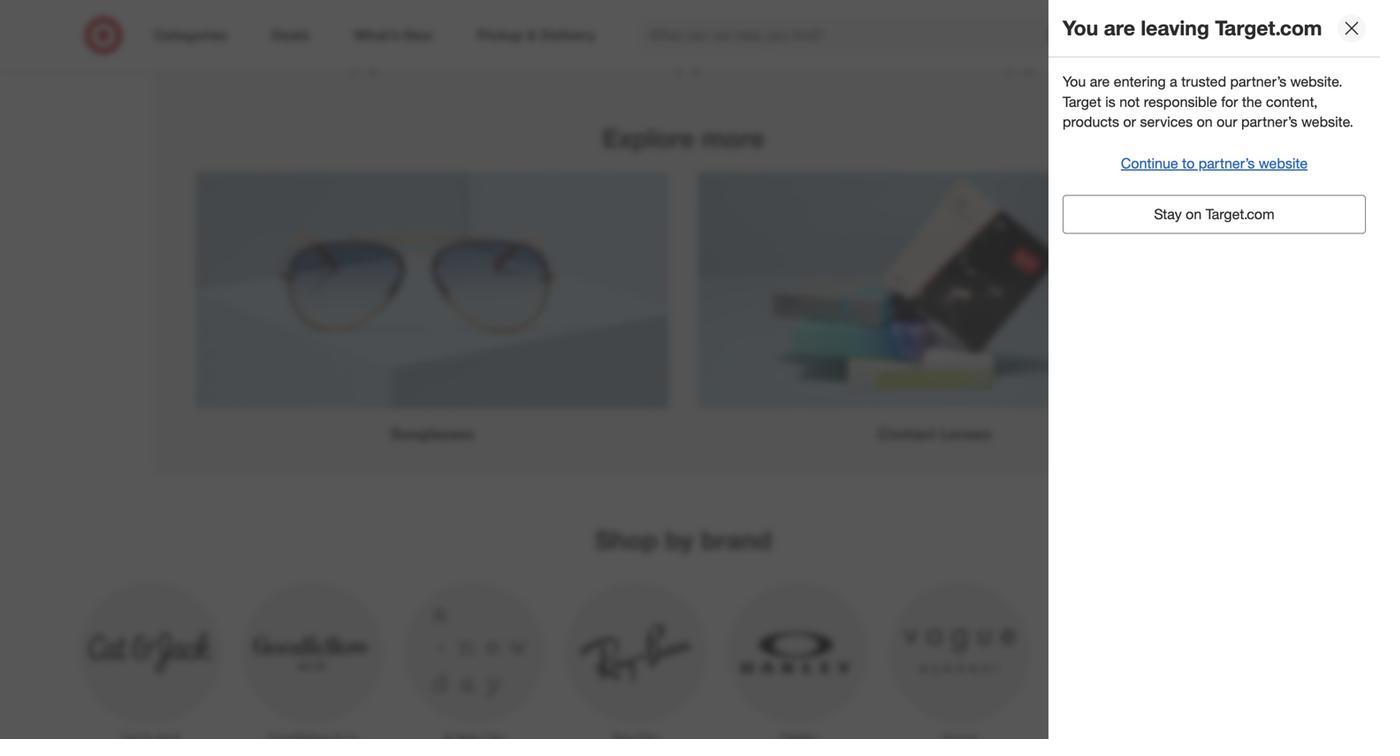 Task type: describe. For each thing, give the bounding box(es) containing it.
stay on target.com button
[[1063, 195, 1367, 234]]

lenses
[[940, 425, 992, 443]]

responsible
[[1145, 93, 1218, 110]]

on inside you are entering a trusted partner's website. target is not responsible for the content, products or services on our partner's website.
[[1197, 113, 1213, 131]]

men's
[[620, 56, 662, 74]]

trusted
[[1182, 73, 1227, 90]]

shop
[[595, 524, 658, 556]]

by
[[666, 524, 694, 556]]

is
[[1106, 93, 1116, 110]]

for
[[1222, 93, 1239, 110]]

or
[[1124, 113, 1137, 131]]

ray ban image
[[564, 581, 709, 725]]

brand
[[701, 524, 772, 556]]

men's eyeglasses link
[[516, 0, 851, 76]]

continue to partner's website
[[1122, 155, 1308, 172]]

continue to partner's website link
[[1063, 154, 1367, 174]]

vogue image
[[888, 581, 1032, 725]]

continue
[[1122, 155, 1179, 172]]

more
[[702, 122, 765, 154]]

women's eyeglasses
[[274, 56, 424, 74]]

1 vertical spatial website.
[[1302, 113, 1354, 131]]

a
[[1171, 73, 1178, 90]]

the
[[1243, 93, 1263, 110]]

search button
[[1067, 16, 1109, 58]]

eyeglasses for men's eyeglasses
[[666, 56, 748, 74]]

website
[[1260, 155, 1308, 172]]

1 vertical spatial partner's
[[1242, 113, 1298, 131]]

entering
[[1114, 73, 1167, 90]]

you are leaving target.com dialog
[[1049, 0, 1381, 740]]

kids'
[[958, 56, 994, 74]]

you for you are entering a trusted partner's website. target is not responsible for the content, products or services on our partner's website.
[[1063, 73, 1087, 90]]

products
[[1063, 113, 1120, 131]]

contact lenses link
[[684, 158, 1186, 445]]

goodfellow & co image
[[241, 581, 385, 725]]

women's
[[274, 56, 338, 74]]

sunglasses link
[[181, 158, 684, 445]]

to
[[1183, 155, 1195, 172]]

our
[[1217, 113, 1238, 131]]



Task type: vqa. For each thing, say whether or not it's contained in the screenshot.
"brand"
yes



Task type: locate. For each thing, give the bounding box(es) containing it.
0 vertical spatial website.
[[1291, 73, 1343, 90]]

partner's up the
[[1231, 73, 1287, 90]]

kids' eyeglasses link
[[851, 0, 1186, 76]]

cat & jack image
[[79, 581, 223, 725]]

are for entering
[[1091, 73, 1111, 90]]

1 vertical spatial target.com
[[1206, 206, 1275, 223]]

partner's down the
[[1242, 113, 1298, 131]]

What can we help you find? suggestions appear below search field
[[639, 16, 1079, 55]]

you inside you are entering a trusted partner's website. target is not responsible for the content, products or services on our partner's website.
[[1063, 73, 1087, 90]]

oakley image
[[726, 581, 870, 725]]

contact lenses
[[878, 425, 992, 443]]

explore
[[603, 122, 695, 154]]

contact
[[878, 425, 936, 443]]

content,
[[1267, 93, 1319, 110]]

0 vertical spatial target.com
[[1216, 16, 1323, 40]]

on inside stay on target.com button
[[1186, 206, 1202, 223]]

eyeglasses right women's
[[342, 56, 424, 74]]

eyeglasses for women's eyeglasses
[[342, 56, 424, 74]]

explore more
[[603, 122, 765, 154]]

0 vertical spatial partner's
[[1231, 73, 1287, 90]]

0 vertical spatial are
[[1105, 16, 1136, 40]]

are up is
[[1091, 73, 1111, 90]]

3 eyeglasses from the left
[[998, 56, 1080, 74]]

women's eyeglasses link
[[181, 0, 516, 76]]

1 you from the top
[[1063, 16, 1099, 40]]

you up target
[[1063, 73, 1087, 90]]

you are entering a trusted partner's website. target is not responsible for the content, products or services on our partner's website.
[[1063, 73, 1354, 131]]

are
[[1105, 16, 1136, 40], [1091, 73, 1111, 90]]

partner's
[[1231, 73, 1287, 90], [1242, 113, 1298, 131], [1199, 155, 1256, 172]]

website. up the content,
[[1291, 73, 1343, 90]]

0 vertical spatial you
[[1063, 16, 1099, 40]]

eyeglasses right the men's on the left top of page
[[666, 56, 748, 74]]

1 vertical spatial are
[[1091, 73, 1111, 90]]

are for leaving
[[1105, 16, 1136, 40]]

eyeglasses
[[342, 56, 424, 74], [666, 56, 748, 74], [998, 56, 1080, 74]]

you up "kids' eyeglasses"
[[1063, 16, 1099, 40]]

you
[[1063, 16, 1099, 40], [1063, 73, 1087, 90]]

1 vertical spatial on
[[1186, 206, 1202, 223]]

website.
[[1291, 73, 1343, 90], [1302, 113, 1354, 131]]

1 vertical spatial you
[[1063, 73, 1087, 90]]

2 horizontal spatial eyeglasses
[[998, 56, 1080, 74]]

2 you from the top
[[1063, 73, 1087, 90]]

2 vertical spatial partner's
[[1199, 155, 1256, 172]]

search
[[1067, 28, 1109, 46]]

1 eyeglasses from the left
[[342, 56, 424, 74]]

website. down the content,
[[1302, 113, 1354, 131]]

shop by brand
[[595, 524, 772, 556]]

1 horizontal spatial eyeglasses
[[666, 56, 748, 74]]

are inside you are entering a trusted partner's website. target is not responsible for the content, products or services on our partner's website.
[[1091, 73, 1111, 90]]

leaving
[[1142, 16, 1210, 40]]

stay on target.com
[[1155, 206, 1275, 223]]

services
[[1141, 113, 1194, 131]]

target.com down 'continue to partner's website' link
[[1206, 206, 1275, 223]]

2 eyeglasses from the left
[[666, 56, 748, 74]]

on left our
[[1197, 113, 1213, 131]]

stay
[[1155, 206, 1183, 223]]

partner's right to
[[1199, 155, 1256, 172]]

0 vertical spatial on
[[1197, 113, 1213, 131]]

not
[[1120, 93, 1141, 110]]

are left leaving
[[1105, 16, 1136, 40]]

target.com
[[1216, 16, 1323, 40], [1206, 206, 1275, 223]]

men's eyeglasses
[[620, 56, 748, 74]]

target.com up the
[[1216, 16, 1323, 40]]

eyeglasses down search
[[998, 56, 1080, 74]]

target.com inside stay on target.com button
[[1206, 206, 1275, 223]]

target
[[1063, 93, 1102, 110]]

eyeglasses for kids' eyeglasses
[[998, 56, 1080, 74]]

kids' eyeglasses
[[958, 56, 1080, 74]]

you are leaving target.com
[[1063, 16, 1323, 40]]

sunglasses
[[391, 425, 474, 443]]

a new day image
[[403, 581, 547, 725]]

on
[[1197, 113, 1213, 131], [1186, 206, 1202, 223]]

you for you are leaving target.com
[[1063, 16, 1099, 40]]

on right "stay"
[[1186, 206, 1202, 223]]

0 horizontal spatial eyeglasses
[[342, 56, 424, 74]]



